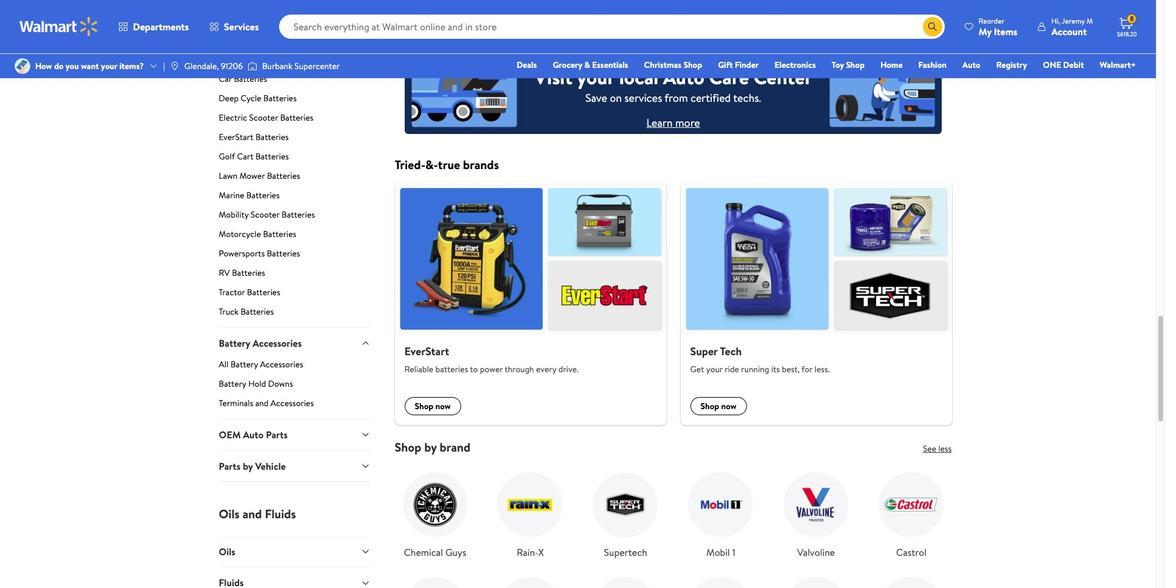 Task type: vqa. For each thing, say whether or not it's contained in the screenshot.
Disposable Tableware link
no



Task type: describe. For each thing, give the bounding box(es) containing it.
batteries up lawn mower batteries at the left of the page
[[256, 150, 289, 163]]

everstart reliable batteries to power through every drive.
[[404, 344, 579, 376]]

12 volt batteries
[[219, 15, 279, 27]]

techs.
[[733, 90, 761, 105]]

batteries
[[435, 364, 468, 376]]

batteries down electric scooter batteries
[[255, 131, 289, 143]]

truck batteries link
[[219, 306, 370, 328]]

all
[[219, 359, 228, 371]]

parts inside dropdown button
[[219, 460, 241, 473]]

castrol link
[[871, 465, 952, 560]]

 image for burbank supercenter
[[248, 60, 257, 72]]

batteries down lawn mower batteries at the left of the page
[[246, 189, 280, 201]]

learn more
[[646, 115, 700, 130]]

8
[[1130, 13, 1134, 24]]

deep cycle batteries
[[219, 92, 297, 104]]

battery hold downs link
[[219, 378, 370, 395]]

how do you want your items?
[[35, 60, 144, 72]]

downs
[[268, 378, 293, 390]]

by for vehicle
[[243, 460, 253, 473]]

batteries up truck batteries
[[247, 286, 280, 299]]

batteries down "tractor batteries"
[[241, 306, 274, 318]]

atv
[[219, 53, 234, 65]]

&-
[[425, 157, 438, 173]]

how
[[35, 60, 52, 72]]

want
[[81, 60, 99, 72]]

golf cart batteries link
[[219, 150, 370, 167]]

scooter for mobility
[[251, 209, 280, 221]]

castrol
[[896, 546, 927, 560]]

Search search field
[[279, 15, 945, 39]]

super tech list item
[[673, 183, 959, 426]]

vehicle
[[255, 460, 286, 473]]

batteries down marine batteries link
[[282, 209, 315, 221]]

hi,
[[1051, 15, 1060, 26]]

volt
[[228, 15, 243, 27]]

by for brand
[[424, 440, 437, 456]]

rain-x link
[[490, 465, 571, 560]]

gift finder
[[718, 59, 759, 71]]

home link
[[875, 58, 908, 72]]

its
[[771, 364, 780, 376]]

shop now inside everstart list item
[[415, 401, 451, 413]]

shop inside super tech list item
[[701, 401, 719, 413]]

1 shop now list item from the left
[[387, 0, 673, 37]]

deep cycle batteries link
[[219, 92, 370, 109]]

 image for how do you want your items?
[[15, 58, 30, 74]]

marine batteries
[[219, 189, 280, 201]]

motorcycle batteries link
[[219, 228, 370, 245]]

essentials
[[592, 59, 628, 71]]

for
[[802, 364, 813, 376]]

parts by vehicle button
[[219, 451, 370, 482]]

motorcycle
[[219, 228, 261, 240]]

2 horizontal spatial auto
[[962, 59, 980, 71]]

electric
[[219, 112, 247, 124]]

batteries up "tractor batteries"
[[232, 267, 265, 279]]

batteries down agm batteries
[[236, 53, 269, 65]]

reorder
[[979, 15, 1005, 26]]

m
[[1087, 15, 1093, 26]]

tried-
[[395, 157, 425, 173]]

jeremy
[[1062, 15, 1085, 26]]

walmart+
[[1100, 59, 1136, 71]]

accessories for and
[[271, 398, 314, 410]]

finder
[[735, 59, 759, 71]]

tractor
[[219, 286, 245, 299]]

mobility
[[219, 209, 249, 221]]

brands
[[463, 157, 499, 173]]

do
[[54, 60, 64, 72]]

battery for hold
[[219, 378, 246, 390]]

terminals and accessories
[[219, 398, 314, 410]]

Walmart Site-Wide search field
[[279, 15, 945, 39]]

and for oils
[[243, 506, 262, 523]]

rain-
[[517, 546, 538, 560]]

accessories inside dropdown button
[[253, 337, 302, 350]]

batteries down the deep cycle batteries link
[[280, 112, 313, 124]]

rv batteries link
[[219, 267, 370, 284]]

valvoline
[[797, 546, 835, 560]]

now inside super tech list item
[[721, 401, 737, 413]]

auto inside visit your local auto care center save on services from certified techs.
[[663, 64, 704, 90]]

mobility scooter batteries link
[[219, 209, 370, 226]]

0 horizontal spatial your
[[101, 60, 117, 72]]

motorcycle batteries
[[219, 228, 296, 240]]

list containing everstart
[[387, 183, 959, 426]]

scooter for electric
[[249, 112, 278, 124]]

services
[[624, 90, 662, 105]]

truck batteries
[[219, 306, 274, 318]]

care
[[709, 64, 749, 90]]

reliable
[[404, 364, 433, 376]]

parts by vehicle
[[219, 460, 286, 473]]

everstart list item
[[387, 183, 673, 426]]

all battery accessories
[[219, 359, 303, 371]]

brand
[[440, 440, 471, 456]]

truck
[[219, 306, 239, 318]]

you
[[66, 60, 79, 72]]

glendale, 91206
[[184, 60, 243, 72]]

batteries up agm batteries
[[245, 15, 279, 27]]

one debit link
[[1038, 58, 1089, 72]]

rain-x
[[517, 546, 544, 560]]

chemical
[[404, 546, 443, 560]]

car
[[219, 73, 232, 85]]

ride
[[725, 364, 739, 376]]

tech
[[720, 344, 742, 359]]

chemical guys
[[404, 546, 466, 560]]

mower
[[239, 170, 265, 182]]

91206
[[221, 60, 243, 72]]

oils button
[[219, 536, 370, 568]]



Task type: locate. For each thing, give the bounding box(es) containing it.
battery hold downs
[[219, 378, 293, 390]]

batteries
[[245, 15, 279, 27], [240, 34, 273, 46], [236, 53, 269, 65], [234, 73, 267, 85], [263, 92, 297, 104], [280, 112, 313, 124], [255, 131, 289, 143], [256, 150, 289, 163], [267, 170, 300, 182], [246, 189, 280, 201], [282, 209, 315, 221], [263, 228, 296, 240], [267, 248, 300, 260], [232, 267, 265, 279], [247, 286, 280, 299], [241, 306, 274, 318]]

scooter down deep cycle batteries on the top
[[249, 112, 278, 124]]

batteries down mobility scooter batteries link
[[263, 228, 296, 240]]

drive.
[[558, 364, 579, 376]]

and for terminals
[[255, 398, 269, 410]]

1 horizontal spatial your
[[577, 64, 615, 90]]

battery accessories button
[[219, 328, 370, 359]]

electronics
[[775, 59, 816, 71]]

one
[[1043, 59, 1061, 71]]

and left the fluids
[[243, 506, 262, 523]]

x
[[538, 546, 544, 560]]

auto link
[[957, 58, 986, 72]]

battery accessories
[[219, 337, 302, 350]]

toy shop
[[832, 59, 865, 71]]

shop now link up electronics
[[681, 0, 952, 27]]

accessories up all battery accessories
[[253, 337, 302, 350]]

everstart inside everstart reliable batteries to power through every drive.
[[404, 344, 449, 359]]

2 vertical spatial list
[[387, 455, 959, 589]]

batteries down the "services"
[[240, 34, 273, 46]]

0 vertical spatial accessories
[[253, 337, 302, 350]]

by left brand
[[424, 440, 437, 456]]

accessories down battery hold downs link
[[271, 398, 314, 410]]

scooter up motorcycle batteries
[[251, 209, 280, 221]]

1 horizontal spatial parts
[[266, 429, 288, 442]]

batteries down car batteries link
[[263, 92, 297, 104]]

1 vertical spatial by
[[243, 460, 253, 473]]

supertech link
[[585, 465, 666, 560]]

list containing shop now
[[387, 0, 959, 37]]

1 vertical spatial list
[[387, 183, 959, 426]]

2 vertical spatial accessories
[[271, 398, 314, 410]]

3 list from the top
[[387, 455, 959, 589]]

oils for oils
[[219, 546, 235, 559]]

2 shop now link from the left
[[681, 0, 952, 27]]

0 vertical spatial parts
[[266, 429, 288, 442]]

8 $618.20
[[1117, 13, 1137, 38]]

2 horizontal spatial your
[[706, 364, 723, 376]]

car batteries link
[[219, 73, 370, 90]]

cart
[[237, 150, 254, 163]]

items?
[[119, 60, 144, 72]]

grocery & essentials
[[553, 59, 628, 71]]

 image left how
[[15, 58, 30, 74]]

batteries down 'golf cart batteries' link
[[267, 170, 300, 182]]

parts inside dropdown button
[[266, 429, 288, 442]]

tried-&-true brands
[[395, 157, 499, 173]]

mobil 1 link
[[681, 465, 761, 560]]

and
[[255, 398, 269, 410], [243, 506, 262, 523]]

oem auto parts button
[[219, 420, 370, 451]]

local
[[619, 64, 659, 90]]

1 list from the top
[[387, 0, 959, 37]]

12 volt batteries link
[[219, 15, 370, 31]]

everstart down electric
[[219, 131, 253, 143]]

by inside dropdown button
[[243, 460, 253, 473]]

oils down oils and fluids
[[219, 546, 235, 559]]

1 vertical spatial parts
[[219, 460, 241, 473]]

1 horizontal spatial by
[[424, 440, 437, 456]]

certified
[[691, 90, 731, 105]]

my
[[979, 25, 992, 38]]

rv batteries
[[219, 267, 265, 279]]

 image
[[15, 58, 30, 74], [248, 60, 257, 72]]

lawn mower batteries
[[219, 170, 300, 182]]

battery inside dropdown button
[[219, 337, 250, 350]]

account
[[1051, 25, 1087, 38]]

batteries down motorcycle batteries link
[[267, 248, 300, 260]]

shop now list item
[[387, 0, 673, 37], [673, 0, 959, 37]]

oils left the fluids
[[219, 506, 240, 523]]

your inside visit your local auto care center save on services from certified techs.
[[577, 64, 615, 90]]

walmart image
[[19, 17, 98, 36]]

2 list from the top
[[387, 183, 959, 426]]

everstart batteries
[[219, 131, 289, 143]]

agm
[[219, 34, 238, 46]]

electronics link
[[769, 58, 821, 72]]

on
[[610, 90, 622, 105]]

to
[[470, 364, 478, 376]]

mobility scooter batteries
[[219, 209, 315, 221]]

accessories inside "link"
[[271, 398, 314, 410]]

list
[[387, 0, 959, 37], [387, 183, 959, 426], [387, 455, 959, 589]]

0 vertical spatial oils
[[219, 506, 240, 523]]

services
[[224, 20, 259, 33]]

departments button
[[108, 12, 199, 41]]

terminals and accessories link
[[219, 398, 370, 420]]

marine batteries link
[[219, 189, 370, 206]]

super
[[690, 344, 718, 359]]

search icon image
[[928, 22, 937, 32]]

parts down oem
[[219, 460, 241, 473]]

0 horizontal spatial parts
[[219, 460, 241, 473]]

burbank supercenter
[[262, 60, 340, 72]]

accessories for battery
[[260, 359, 303, 371]]

list containing chemical guys
[[387, 455, 959, 589]]

0 horizontal spatial everstart
[[219, 131, 253, 143]]

oem
[[219, 429, 241, 442]]

supertech
[[604, 546, 647, 560]]

0 horizontal spatial by
[[243, 460, 253, 473]]

battery for accessories
[[219, 337, 250, 350]]

batteries up cycle
[[234, 73, 267, 85]]

battery up terminals
[[219, 378, 246, 390]]

0 vertical spatial list
[[387, 0, 959, 37]]

1 horizontal spatial  image
[[248, 60, 257, 72]]

agm batteries link
[[219, 34, 370, 51]]

2 oils from the top
[[219, 546, 235, 559]]

0 vertical spatial scooter
[[249, 112, 278, 124]]

1 vertical spatial scooter
[[251, 209, 280, 221]]

1 shop now link from the left
[[395, 0, 666, 27]]

2 shop now list item from the left
[[673, 0, 959, 37]]

best,
[[782, 364, 800, 376]]

auto inside dropdown button
[[243, 429, 264, 442]]

everstart batteries link
[[219, 131, 370, 148]]

1 vertical spatial oils
[[219, 546, 235, 559]]

fashion
[[919, 59, 947, 71]]

grocery & essentials link
[[547, 58, 634, 72]]

and down hold
[[255, 398, 269, 410]]

oem auto parts
[[219, 429, 288, 442]]

cycle
[[241, 92, 261, 104]]

fluids
[[265, 506, 296, 523]]

 image up car batteries at the left top of page
[[248, 60, 257, 72]]

everstart up reliable
[[404, 344, 449, 359]]

hi, jeremy m account
[[1051, 15, 1093, 38]]

1 horizontal spatial shop now link
[[681, 0, 952, 27]]

1 oils from the top
[[219, 506, 240, 523]]

shop now list item up electronics
[[673, 0, 959, 37]]

1 vertical spatial accessories
[[260, 359, 303, 371]]

battery right 'all'
[[231, 359, 258, 371]]

0 vertical spatial by
[[424, 440, 437, 456]]

departments
[[133, 20, 189, 33]]

0 vertical spatial battery
[[219, 337, 250, 350]]

accessories up downs
[[260, 359, 303, 371]]

1 vertical spatial everstart
[[404, 344, 449, 359]]

shop now list item up deals
[[387, 0, 673, 37]]

every
[[536, 364, 556, 376]]

everstart
[[219, 131, 253, 143], [404, 344, 449, 359]]

parts up "vehicle"
[[266, 429, 288, 442]]

0 horizontal spatial  image
[[15, 58, 30, 74]]

guys
[[445, 546, 466, 560]]

1 horizontal spatial everstart
[[404, 344, 449, 359]]

lawn
[[219, 170, 237, 182]]

electric scooter batteries
[[219, 112, 313, 124]]

shop now link up deals link
[[395, 0, 666, 27]]

now
[[435, 12, 451, 24], [721, 12, 737, 24], [435, 401, 451, 413], [721, 401, 737, 413]]

1 vertical spatial and
[[243, 506, 262, 523]]

scooter
[[249, 112, 278, 124], [251, 209, 280, 221]]

by left "vehicle"
[[243, 460, 253, 473]]

1 horizontal spatial auto
[[663, 64, 704, 90]]

everstart for everstart reliable batteries to power through every drive.
[[404, 344, 449, 359]]

shop by brand
[[395, 440, 471, 456]]

gift finder link
[[713, 58, 764, 72]]

shop now
[[415, 12, 451, 24], [701, 12, 737, 24], [415, 401, 451, 413], [701, 401, 737, 413]]

christmas shop link
[[639, 58, 708, 72]]

2 vertical spatial battery
[[219, 378, 246, 390]]

from
[[665, 90, 688, 105]]

shop
[[415, 12, 433, 24], [701, 12, 719, 24], [684, 59, 702, 71], [846, 59, 865, 71], [415, 401, 433, 413], [701, 401, 719, 413], [395, 440, 421, 456]]

shop inside everstart list item
[[415, 401, 433, 413]]

and inside "link"
[[255, 398, 269, 410]]

christmas
[[644, 59, 682, 71]]

0 horizontal spatial shop now link
[[395, 0, 666, 27]]

see less
[[923, 443, 952, 455]]

mobil
[[706, 546, 730, 560]]

now inside everstart list item
[[435, 401, 451, 413]]

your inside super tech get your ride running its best, for less.
[[706, 364, 723, 376]]

oils inside dropdown button
[[219, 546, 235, 559]]

visit your local auto care center. save on services from certified techs. find a location nearby. image
[[404, 59, 942, 134]]

1 vertical spatial battery
[[231, 359, 258, 371]]

0 horizontal spatial auto
[[243, 429, 264, 442]]

shop now inside super tech list item
[[701, 401, 737, 413]]

save
[[585, 90, 607, 105]]

fashion link
[[913, 58, 952, 72]]

true
[[438, 157, 460, 173]]

grocery
[[553, 59, 582, 71]]

running
[[741, 364, 769, 376]]

0 vertical spatial and
[[255, 398, 269, 410]]

supercenter
[[294, 60, 340, 72]]

 image
[[170, 61, 180, 71]]

oils
[[219, 506, 240, 523], [219, 546, 235, 559]]

oils for oils and fluids
[[219, 506, 240, 523]]

powersports batteries link
[[219, 248, 370, 265]]

battery up 'all'
[[219, 337, 250, 350]]

everstart for everstart batteries
[[219, 131, 253, 143]]

home
[[880, 59, 903, 71]]

0 vertical spatial everstart
[[219, 131, 253, 143]]

mobil 1
[[706, 546, 735, 560]]

powersports
[[219, 248, 265, 260]]

chemical guys link
[[395, 465, 475, 560]]



